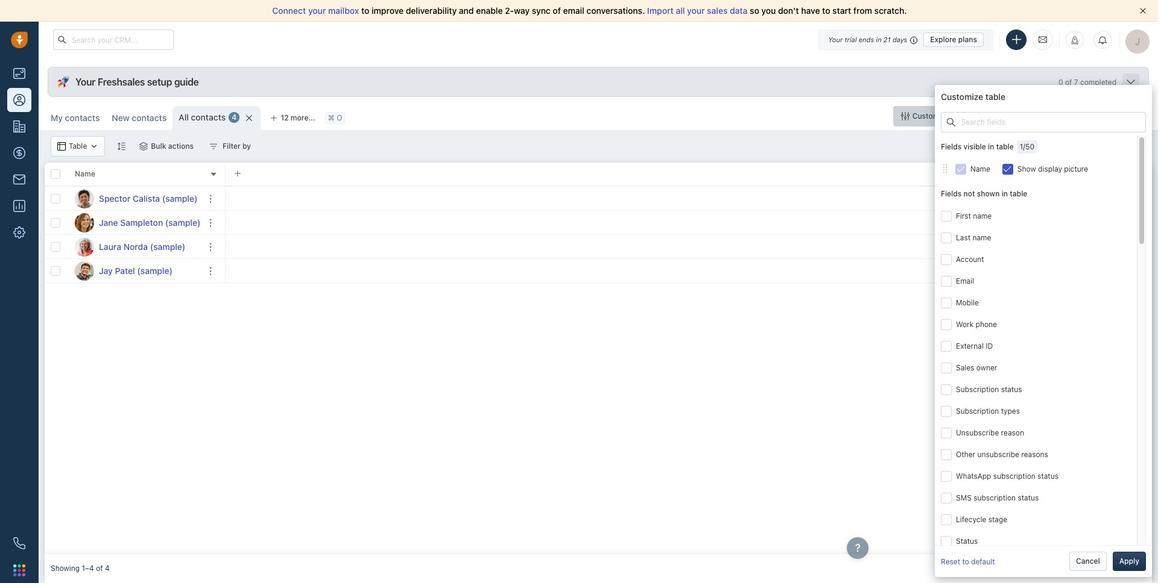 Task type: locate. For each thing, give the bounding box(es) containing it.
container_wx8msf4aqz5i3rn1 image
[[901, 112, 909, 121], [947, 118, 955, 127], [57, 142, 66, 151], [90, 142, 98, 151], [140, 142, 148, 151], [209, 142, 218, 151]]

external id
[[956, 342, 993, 351]]

0 vertical spatial subscription
[[956, 385, 999, 394]]

other
[[956, 450, 975, 460]]

to
[[361, 5, 369, 16], [822, 5, 830, 16], [962, 558, 969, 567]]

0 horizontal spatial your
[[308, 5, 326, 16]]

3 cell from the top
[[226, 235, 1152, 259]]

(sample) inside 'link'
[[137, 266, 172, 276]]

container_wx8msf4aqz5i3rn1 image for filter by button on the left of the page
[[209, 142, 218, 151]]

(sample) right sampleton
[[165, 217, 201, 228]]

1 row group from the left
[[45, 187, 226, 284]]

other unsubscribe reasons
[[956, 450, 1048, 460]]

1 press space to select this row. row from the top
[[45, 187, 226, 211]]

2 horizontal spatial of
[[1065, 78, 1072, 87]]

2 vertical spatial of
[[96, 565, 103, 574]]

customize up customize table button
[[941, 92, 983, 102]]

2 fields from the top
[[941, 190, 962, 199]]

1 subscription from the top
[[956, 385, 999, 394]]

contacts inside import contacts button
[[1024, 112, 1055, 121]]

status up types
[[1001, 385, 1022, 394]]

contacts up 50
[[1024, 112, 1055, 121]]

to right reset at the bottom right of page
[[962, 558, 969, 567]]

freshworks switcher image
[[13, 565, 25, 577]]

jane sampleton (sample) link
[[99, 217, 201, 229]]

enable
[[476, 5, 503, 16]]

2 vertical spatial in
[[1002, 190, 1008, 199]]

1 vertical spatial import
[[999, 112, 1022, 121]]

(sample) down the laura norda (sample) link
[[137, 266, 172, 276]]

contacts right new
[[132, 113, 167, 123]]

1 horizontal spatial of
[[553, 5, 561, 16]]

1 horizontal spatial in
[[988, 142, 994, 151]]

of right the '1–4'
[[96, 565, 103, 574]]

(sample) down jane sampleton (sample) link
[[150, 242, 185, 252]]

import left all
[[647, 5, 674, 16]]

2 vertical spatial status
[[1018, 494, 1039, 503]]

cell
[[226, 187, 1152, 211], [226, 211, 1152, 235], [226, 235, 1152, 259], [226, 259, 1152, 283]]

Search fields field
[[941, 112, 1146, 133]]

0 horizontal spatial in
[[876, 35, 882, 43]]

4 right the '1–4'
[[105, 565, 110, 574]]

your right all
[[687, 5, 705, 16]]

filter by button
[[202, 136, 259, 157]]

fields up container_wx8msf4aqz5i3rn1 icon
[[941, 142, 962, 151]]

0 vertical spatial status
[[1001, 385, 1022, 394]]

sales
[[707, 5, 728, 16]]

in for ends
[[876, 35, 882, 43]]

0 horizontal spatial 4
[[105, 565, 110, 574]]

in left 21 on the top
[[876, 35, 882, 43]]

new contacts button
[[106, 106, 173, 130], [112, 113, 167, 123]]

container_wx8msf4aqz5i3rn1 image
[[941, 165, 949, 173]]

/
[[1023, 142, 1025, 151]]

subscription up unsubscribe
[[956, 407, 999, 416]]

my contacts button
[[45, 106, 106, 130], [51, 113, 100, 123]]

name
[[971, 164, 990, 174], [75, 170, 95, 179]]

last
[[956, 233, 971, 242]]

setup
[[147, 77, 172, 87]]

0 vertical spatial name
[[973, 212, 992, 221]]

name column header
[[69, 163, 226, 187]]

customize up container_wx8msf4aqz5i3rn1 icon
[[912, 112, 949, 121]]

your
[[308, 5, 326, 16], [687, 5, 705, 16]]

l image
[[75, 237, 94, 257]]

import up 1
[[999, 112, 1022, 121]]

connect your mailbox to improve deliverability and enable 2-way sync of email conversations. import all your sales data so you don't have to start from scratch.
[[272, 5, 907, 16]]

subscription for subscription status
[[956, 385, 999, 394]]

2 row group from the left
[[226, 187, 1152, 284]]

table up the visible
[[951, 112, 969, 121]]

guide
[[174, 77, 199, 87]]

container_wx8msf4aqz5i3rn1 image inside bulk actions button
[[140, 142, 148, 151]]

contacts
[[1024, 112, 1055, 121], [191, 112, 226, 122], [65, 113, 100, 123], [132, 113, 167, 123]]

4 inside all contacts 4
[[232, 113, 237, 122]]

1 vertical spatial status
[[1038, 472, 1059, 481]]

contacts right my
[[65, 113, 100, 123]]

0 vertical spatial your
[[828, 35, 843, 43]]

1 vertical spatial your
[[75, 77, 95, 87]]

press space to select this row. row containing jane sampleton (sample)
[[45, 211, 226, 235]]

0 horizontal spatial import
[[647, 5, 674, 16]]

you
[[761, 5, 776, 16]]

0 vertical spatial 4
[[232, 113, 237, 122]]

calista
[[133, 193, 160, 204]]

4 up filter by
[[232, 113, 237, 122]]

jay
[[99, 266, 113, 276]]

in right shown on the top of the page
[[1002, 190, 1008, 199]]

table
[[986, 92, 1006, 102], [951, 112, 969, 121], [996, 142, 1014, 151], [1010, 190, 1027, 199]]

2 cell from the top
[[226, 211, 1152, 235]]

in right the visible
[[988, 142, 994, 151]]

of
[[553, 5, 561, 16], [1065, 78, 1072, 87], [96, 565, 103, 574]]

import all your sales data link
[[647, 5, 750, 16]]

all
[[676, 5, 685, 16]]

0 horizontal spatial of
[[96, 565, 103, 574]]

display
[[1038, 164, 1062, 174]]

work
[[956, 320, 974, 329]]

apply
[[1119, 557, 1139, 566]]

1 fields from the top
[[941, 142, 962, 151]]

to right mailbox
[[361, 5, 369, 16]]

4 press space to select this row. row from the top
[[45, 259, 226, 284]]

laura
[[99, 242, 121, 252]]

customize table up customize table button
[[941, 92, 1006, 102]]

your left freshsales
[[75, 77, 95, 87]]

2 horizontal spatial in
[[1002, 190, 1008, 199]]

1 vertical spatial subscription
[[974, 494, 1016, 503]]

container_wx8msf4aqz5i3rn1 image for bulk actions button
[[140, 142, 148, 151]]

row group
[[45, 187, 226, 284], [226, 187, 1152, 284]]

all
[[179, 112, 189, 122]]

status down whatsapp subscription status
[[1018, 494, 1039, 503]]

reset
[[941, 558, 960, 567]]

grid
[[45, 162, 1152, 555]]

container_wx8msf4aqz5i3rn1 image for customize table button
[[901, 112, 909, 121]]

1 vertical spatial customize
[[912, 112, 949, 121]]

owner
[[976, 364, 997, 373]]

press space to select this row. row
[[45, 187, 226, 211], [45, 211, 226, 235], [45, 235, 226, 259], [45, 259, 226, 284]]

your left mailbox
[[308, 5, 326, 16]]

container_wx8msf4aqz5i3rn1 image inside filter by button
[[209, 142, 218, 151]]

⌘ o
[[328, 114, 342, 123]]

contacts right all
[[191, 112, 226, 122]]

sync
[[532, 5, 551, 16]]

2 horizontal spatial to
[[962, 558, 969, 567]]

and
[[459, 5, 474, 16]]

picture
[[1064, 164, 1088, 174]]

mobile
[[956, 298, 979, 308]]

customize
[[941, 92, 983, 102], [912, 112, 949, 121]]

last name
[[956, 233, 991, 242]]

customize inside button
[[912, 112, 949, 121]]

new contacts
[[112, 113, 167, 123]]

of right sync
[[553, 5, 561, 16]]

3 press space to select this row. row from the top
[[45, 235, 226, 259]]

1 vertical spatial in
[[988, 142, 994, 151]]

subscription down the "sales owner"
[[956, 385, 999, 394]]

container_wx8msf4aqz5i3rn1 image inside customize table button
[[901, 112, 909, 121]]

bulk
[[151, 142, 166, 151]]

in
[[876, 35, 882, 43], [988, 142, 994, 151], [1002, 190, 1008, 199]]

(sample) inside "link"
[[162, 193, 198, 204]]

j image
[[75, 213, 94, 233]]

0 vertical spatial subscription
[[993, 472, 1036, 481]]

2 press space to select this row. row from the top
[[45, 211, 226, 235]]

1 horizontal spatial your
[[687, 5, 705, 16]]

status
[[956, 537, 978, 546]]

lifecycle
[[956, 516, 986, 525]]

name inside column header
[[75, 170, 95, 179]]

table
[[69, 142, 87, 151]]

name down the visible
[[971, 164, 990, 174]]

fields left not
[[941, 190, 962, 199]]

status down reasons
[[1038, 472, 1059, 481]]

name right first
[[973, 212, 992, 221]]

1 vertical spatial subscription
[[956, 407, 999, 416]]

first
[[956, 212, 971, 221]]

subscription up "stage" at the right
[[974, 494, 1016, 503]]

1 horizontal spatial name
[[971, 164, 990, 174]]

not
[[964, 190, 975, 199]]

phone image
[[13, 538, 25, 550]]

email
[[563, 5, 584, 16]]

21
[[884, 35, 891, 43]]

add
[[1104, 112, 1118, 121]]

(sample) for jay patel (sample)
[[137, 266, 172, 276]]

name up the s icon
[[75, 170, 95, 179]]

jay patel (sample)
[[99, 266, 172, 276]]

1 vertical spatial name
[[973, 233, 991, 242]]

1 horizontal spatial your
[[828, 35, 843, 43]]

1 horizontal spatial import
[[999, 112, 1022, 121]]

status for whatsapp subscription status
[[1038, 472, 1059, 481]]

name right last
[[973, 233, 991, 242]]

0 vertical spatial fields
[[941, 142, 962, 151]]

ends
[[859, 35, 874, 43]]

subscription types
[[956, 407, 1020, 416]]

of left 7 on the right
[[1065, 78, 1072, 87]]

import
[[647, 5, 674, 16], [999, 112, 1022, 121]]

status
[[1001, 385, 1022, 394], [1038, 472, 1059, 481], [1018, 494, 1039, 503]]

0 vertical spatial in
[[876, 35, 882, 43]]

1 horizontal spatial 4
[[232, 113, 237, 122]]

subscription
[[956, 385, 999, 394], [956, 407, 999, 416]]

(sample) right 'calista'
[[162, 193, 198, 204]]

sms subscription status
[[956, 494, 1039, 503]]

filter
[[223, 142, 241, 151]]

your left trial
[[828, 35, 843, 43]]

status for sms subscription status
[[1018, 494, 1039, 503]]

from
[[854, 5, 872, 16]]

show display picture
[[1018, 164, 1088, 174]]

customize table up the visible
[[912, 112, 969, 121]]

deliverability
[[406, 5, 457, 16]]

subscription for whatsapp
[[993, 472, 1036, 481]]

0 horizontal spatial name
[[75, 170, 95, 179]]

0 horizontal spatial your
[[75, 77, 95, 87]]

50
[[1025, 142, 1034, 151]]

spector calista (sample)
[[99, 193, 198, 204]]

have
[[801, 5, 820, 16]]

subscription down other unsubscribe reasons on the right
[[993, 472, 1036, 481]]

2 subscription from the top
[[956, 407, 999, 416]]

your trial ends in 21 days
[[828, 35, 907, 43]]

name row
[[45, 163, 226, 187]]

press space to select this row. row containing jay patel (sample)
[[45, 259, 226, 284]]

1 vertical spatial fields
[[941, 190, 962, 199]]

(sample)
[[162, 193, 198, 204], [165, 217, 201, 228], [150, 242, 185, 252], [137, 266, 172, 276]]

0 vertical spatial import
[[647, 5, 674, 16]]

1 horizontal spatial to
[[822, 5, 830, 16]]

1 vertical spatial customize table
[[912, 112, 969, 121]]

to left "start" on the top
[[822, 5, 830, 16]]



Task type: describe. For each thing, give the bounding box(es) containing it.
jay patel (sample) link
[[99, 265, 172, 277]]

reasons
[[1021, 450, 1048, 460]]

name for first name
[[973, 212, 992, 221]]

first name
[[956, 212, 992, 221]]

start
[[833, 5, 851, 16]]

subscription for sms
[[974, 494, 1016, 503]]

row group containing spector calista (sample)
[[45, 187, 226, 284]]

sales owner
[[956, 364, 997, 373]]

style_myh0__igzzd8unmi image
[[117, 142, 126, 151]]

add contact button
[[1087, 106, 1152, 127]]

by
[[242, 142, 251, 151]]

your freshsales setup guide
[[75, 77, 199, 87]]

j image
[[75, 261, 94, 281]]

bulk actions button
[[132, 136, 202, 157]]

bulk actions
[[151, 142, 194, 151]]

spector
[[99, 193, 130, 204]]

visible
[[964, 142, 986, 151]]

work phone
[[956, 320, 997, 329]]

way
[[514, 5, 530, 16]]

explore plans
[[930, 35, 977, 44]]

unsubscribe
[[956, 429, 999, 438]]

your for your trial ends in 21 days
[[828, 35, 843, 43]]

showing 1–4 of 4
[[51, 565, 110, 574]]

in for shown
[[1002, 190, 1008, 199]]

(sample) for spector calista (sample)
[[162, 193, 198, 204]]

1 your from the left
[[308, 5, 326, 16]]

showing
[[51, 565, 80, 574]]

contacts for all
[[191, 112, 226, 122]]

all contacts 4
[[179, 112, 237, 122]]

table down show
[[1010, 190, 1027, 199]]

id
[[986, 342, 993, 351]]

actions
[[168, 142, 194, 151]]

0 of 7 completed
[[1059, 78, 1117, 87]]

reset to default link
[[941, 558, 995, 567]]

unsubscribe
[[977, 450, 1019, 460]]

cancel
[[1076, 557, 1100, 566]]

your for your freshsales setup guide
[[75, 77, 95, 87]]

0 horizontal spatial to
[[361, 5, 369, 16]]

add contact
[[1104, 112, 1146, 121]]

patel
[[115, 266, 135, 276]]

contacts for import
[[1024, 112, 1055, 121]]

unsubscribe reason
[[956, 429, 1024, 438]]

fields for fields not shown in table
[[941, 190, 962, 199]]

fields not shown in table
[[941, 190, 1027, 199]]

phone element
[[7, 532, 31, 556]]

press space to select this row. row containing laura norda (sample)
[[45, 235, 226, 259]]

stage
[[988, 516, 1007, 525]]

12
[[281, 113, 289, 122]]

shown
[[977, 190, 1000, 199]]

sms
[[956, 494, 972, 503]]

Search your CRM... text field
[[53, 30, 174, 50]]

0 vertical spatial of
[[553, 5, 561, 16]]

table inside button
[[951, 112, 969, 121]]

freshsales
[[98, 77, 145, 87]]

email
[[956, 277, 974, 286]]

container_wx8msf4aqz5i3rn1 image for table dropdown button
[[57, 142, 66, 151]]

1–4
[[82, 565, 94, 574]]

contacts for my
[[65, 113, 100, 123]]

improve
[[372, 5, 404, 16]]

table button
[[51, 136, 105, 157]]

0
[[1059, 78, 1063, 87]]

grid containing spector calista (sample)
[[45, 162, 1152, 555]]

contact
[[1119, 112, 1146, 121]]

1 cell from the top
[[226, 187, 1152, 211]]

4 cell from the top
[[226, 259, 1152, 283]]

send email image
[[1039, 35, 1047, 45]]

connect your mailbox link
[[272, 5, 361, 16]]

reset to default
[[941, 558, 995, 567]]

1
[[1020, 142, 1023, 151]]

s image
[[75, 189, 94, 208]]

import inside button
[[999, 112, 1022, 121]]

show
[[1018, 164, 1036, 174]]

reason
[[1001, 429, 1024, 438]]

so
[[750, 5, 759, 16]]

what's new image
[[1071, 36, 1079, 45]]

1 vertical spatial 4
[[105, 565, 110, 574]]

scratch.
[[874, 5, 907, 16]]

sampleton
[[120, 217, 163, 228]]

12 more...
[[281, 113, 315, 122]]

norda
[[124, 242, 148, 252]]

o
[[337, 114, 342, 123]]

(sample) for laura norda (sample)
[[150, 242, 185, 252]]

new
[[112, 113, 130, 123]]

close image
[[1140, 8, 1146, 14]]

0 vertical spatial customize
[[941, 92, 983, 102]]

import contacts
[[999, 112, 1055, 121]]

press space to select this row. row containing spector calista (sample)
[[45, 187, 226, 211]]

account
[[956, 255, 984, 264]]

types
[[1001, 407, 1020, 416]]

table up import contacts button on the right top of page
[[986, 92, 1006, 102]]

subscription status
[[956, 385, 1022, 394]]

0 vertical spatial customize table
[[941, 92, 1006, 102]]

cancel button
[[1069, 553, 1107, 572]]

explore
[[930, 35, 956, 44]]

data
[[730, 5, 748, 16]]

customize table inside button
[[912, 112, 969, 121]]

table left 1
[[996, 142, 1014, 151]]

customize table button
[[893, 106, 977, 127]]

mailbox
[[328, 5, 359, 16]]

lifecycle stage
[[956, 516, 1007, 525]]

subscription for subscription types
[[956, 407, 999, 416]]

7
[[1074, 78, 1078, 87]]

default
[[971, 558, 995, 567]]

1 vertical spatial of
[[1065, 78, 1072, 87]]

filter by
[[223, 142, 251, 151]]

laura norda (sample)
[[99, 242, 185, 252]]

completed
[[1080, 78, 1117, 87]]

phone
[[976, 320, 997, 329]]

contacts for new
[[132, 113, 167, 123]]

import contacts button
[[983, 106, 1061, 127]]

name for last name
[[973, 233, 991, 242]]

all contacts link
[[179, 112, 226, 124]]

2 your from the left
[[687, 5, 705, 16]]

(sample) for jane sampleton (sample)
[[165, 217, 201, 228]]

fields for fields visible in table 1 / 50
[[941, 142, 962, 151]]

don't
[[778, 5, 799, 16]]

conversations.
[[587, 5, 645, 16]]

jane
[[99, 217, 118, 228]]



